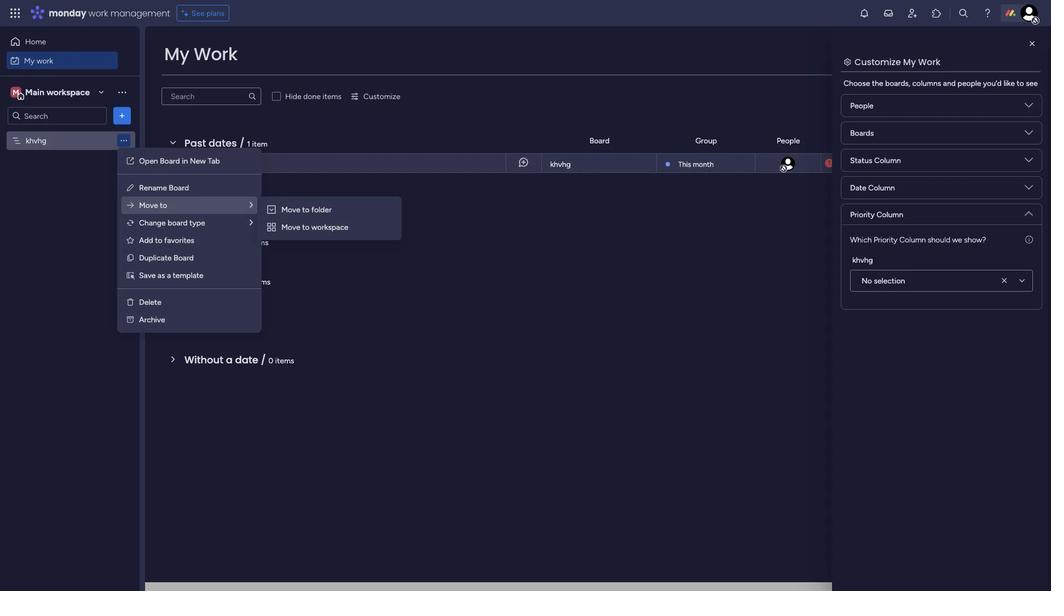 Task type: vqa. For each thing, say whether or not it's contained in the screenshot.
Navigate To Next Cell at bottom
no



Task type: describe. For each thing, give the bounding box(es) containing it.
save as a template
[[139, 271, 204, 280]]

show?
[[964, 235, 986, 244]]

dapulse dropdown down arrow image for date column
[[1025, 183, 1033, 196]]

/ for next week /
[[237, 274, 242, 288]]

you'd
[[983, 79, 1002, 88]]

dates
[[209, 136, 237, 150]]

this month
[[678, 160, 714, 169]]

09:00
[[865, 159, 884, 168]]

invite members image
[[907, 8, 918, 19]]

am
[[886, 159, 897, 168]]

past dates / 1 item
[[185, 136, 268, 150]]

2 vertical spatial priority
[[874, 235, 898, 244]]

we
[[952, 235, 962, 244]]

/ for this week /
[[235, 235, 240, 249]]

1 inside past dates / 1 item
[[247, 139, 250, 148]]

duplicate
[[139, 253, 172, 263]]

add to favorites
[[139, 236, 194, 245]]

column for status column
[[874, 156, 901, 165]]

dapulse dropdown down arrow image for status column
[[1025, 156, 1033, 168]]

move for move to folder
[[281, 205, 300, 214]]

choose the boards, columns and people you'd like to see
[[844, 79, 1038, 88]]

today / 0 items
[[185, 195, 251, 209]]

template
[[173, 271, 204, 280]]

m
[[13, 88, 19, 97]]

1 horizontal spatial work
[[918, 56, 941, 68]]

dapulse dropdown down arrow image for priority column
[[1025, 205, 1033, 218]]

workspace image
[[10, 86, 21, 98]]

duplicate board image
[[126, 254, 135, 262]]

15,
[[854, 159, 863, 168]]

khvhg group
[[850, 254, 1033, 292]]

search everything image
[[958, 8, 969, 19]]

save
[[139, 271, 156, 280]]

see
[[1026, 79, 1038, 88]]

workspace options image
[[117, 87, 128, 98]]

dapulse dropdown down arrow image for people
[[1025, 101, 1033, 114]]

Search in workspace field
[[23, 110, 91, 122]]

group
[[695, 136, 717, 145]]

select product image
[[10, 8, 21, 19]]

khvhg for khvhg group
[[853, 255, 873, 264]]

board for duplicate board
[[174, 253, 194, 263]]

should
[[928, 235, 951, 244]]

which priority column should we show?
[[850, 235, 986, 244]]

search image
[[248, 92, 257, 101]]

boards
[[850, 128, 874, 138]]

the
[[872, 79, 883, 88]]

no selection
[[862, 276, 905, 286]]

main content containing past dates /
[[145, 26, 1051, 591]]

tab
[[208, 156, 220, 166]]

1 vertical spatial people
[[777, 136, 800, 145]]

monday
[[49, 7, 86, 19]]

1 horizontal spatial workspace
[[311, 223, 348, 232]]

customize my work
[[855, 56, 941, 68]]

main workspace
[[25, 87, 90, 97]]

date column
[[850, 183, 895, 192]]

customize for customize
[[363, 92, 400, 101]]

hide
[[285, 92, 301, 101]]

apps image
[[931, 8, 942, 19]]

0 inside this week / 0 items
[[243, 238, 248, 247]]

project 1
[[178, 159, 208, 168]]

see plans
[[191, 8, 225, 18]]

1 vertical spatial a
[[226, 353, 233, 367]]

2 horizontal spatial my
[[903, 56, 916, 68]]

to down rename board on the left top of the page
[[160, 201, 167, 210]]

move for move to
[[139, 201, 158, 210]]

to for workspace
[[302, 223, 310, 232]]

selection
[[874, 276, 905, 286]]

hide done items
[[285, 92, 342, 101]]

rename
[[139, 183, 167, 192]]

to for folder
[[302, 205, 310, 214]]

rename board
[[139, 183, 189, 192]]

columns
[[912, 79, 941, 88]]

people
[[958, 79, 981, 88]]

month
[[693, 160, 714, 169]]

work for my
[[36, 56, 53, 65]]

save as a template image
[[126, 271, 135, 280]]

priority column
[[850, 210, 903, 219]]

week for next
[[209, 274, 235, 288]]

v2 overdue deadline image
[[825, 158, 834, 168]]

in
[[182, 156, 188, 166]]

date
[[235, 353, 258, 367]]

dapulse dropdown down arrow image
[[1025, 129, 1033, 141]]

management
[[110, 7, 170, 19]]

this for month
[[678, 160, 691, 169]]

and
[[943, 79, 956, 88]]

/ right date
[[261, 353, 266, 367]]

column left should
[[900, 235, 926, 244]]

as
[[158, 271, 165, 280]]

week for this
[[207, 235, 233, 249]]



Task type: locate. For each thing, give the bounding box(es) containing it.
0 vertical spatial khvhg
[[26, 136, 46, 145]]

to right like
[[1017, 79, 1024, 88]]

0 inside next week / 0 items
[[245, 277, 250, 286]]

move to workspace
[[281, 223, 348, 232]]

1 horizontal spatial customize
[[855, 56, 901, 68]]

items up next week / 0 items
[[250, 238, 269, 247]]

0 horizontal spatial status
[[850, 156, 873, 165]]

items down this week / 0 items
[[252, 277, 271, 286]]

customize for customize my work
[[855, 56, 901, 68]]

0 horizontal spatial this
[[185, 235, 204, 249]]

my down home
[[24, 56, 35, 65]]

list arrow image
[[250, 201, 253, 209], [250, 219, 253, 227]]

1 list arrow image from the top
[[250, 201, 253, 209]]

board for open board in new tab
[[160, 156, 180, 166]]

main
[[25, 87, 44, 97]]

2 list arrow image from the top
[[250, 219, 253, 227]]

items inside this week / 0 items
[[250, 238, 269, 247]]

work
[[194, 42, 238, 66], [918, 56, 941, 68]]

1 horizontal spatial my
[[164, 42, 189, 66]]

my work
[[164, 42, 238, 66]]

items right date
[[275, 356, 294, 365]]

move to
[[139, 201, 167, 210]]

workspace
[[46, 87, 90, 97], [311, 223, 348, 232]]

date up 15,
[[852, 136, 868, 145]]

project
[[178, 159, 203, 168]]

khvhg link
[[549, 154, 650, 174]]

2 horizontal spatial khvhg
[[853, 255, 873, 264]]

date
[[852, 136, 868, 145], [850, 183, 867, 192]]

1 dapulse dropdown down arrow image from the top
[[1025, 101, 1033, 114]]

priority for priority column
[[850, 210, 875, 219]]

1 vertical spatial priority
[[850, 210, 875, 219]]

0 horizontal spatial people
[[777, 136, 800, 145]]

week right next on the left
[[209, 274, 235, 288]]

status column
[[850, 156, 901, 165]]

workspace up search in workspace field
[[46, 87, 90, 97]]

0 horizontal spatial work
[[36, 56, 53, 65]]

people
[[850, 101, 874, 110], [777, 136, 800, 145]]

0 vertical spatial list arrow image
[[250, 201, 253, 209]]

board for rename board
[[169, 183, 189, 192]]

my down see plans button
[[164, 42, 189, 66]]

1 horizontal spatial this
[[678, 160, 691, 169]]

workspace selection element
[[10, 86, 91, 100]]

khvhg list box
[[0, 129, 140, 298]]

today
[[185, 195, 215, 209]]

0 horizontal spatial customize
[[363, 92, 400, 101]]

customize button
[[346, 88, 405, 105]]

move to image
[[126, 201, 135, 210]]

0 up next week / 0 items
[[243, 238, 248, 247]]

help image
[[982, 8, 993, 19]]

change
[[139, 218, 166, 228]]

1 left tab
[[205, 159, 208, 168]]

date for date
[[852, 136, 868, 145]]

list arrow image for move to
[[250, 201, 253, 209]]

my
[[164, 42, 189, 66], [903, 56, 916, 68], [24, 56, 35, 65]]

1 vertical spatial list arrow image
[[250, 219, 253, 227]]

this
[[678, 160, 691, 169], [185, 235, 204, 249]]

0 horizontal spatial a
[[167, 271, 171, 280]]

status for status
[[925, 136, 947, 145]]

2 vertical spatial khvhg
[[853, 255, 873, 264]]

work down home
[[36, 56, 53, 65]]

boards,
[[885, 79, 911, 88]]

move to folder
[[281, 205, 332, 214]]

0 horizontal spatial my
[[24, 56, 35, 65]]

people down choose
[[850, 101, 874, 110]]

option
[[0, 131, 140, 133]]

add
[[139, 236, 153, 245]]

customize
[[855, 56, 901, 68], [363, 92, 400, 101]]

my work
[[24, 56, 53, 65]]

next
[[185, 274, 206, 288]]

items
[[323, 92, 342, 101], [232, 198, 251, 208], [250, 238, 269, 247], [252, 277, 271, 286], [275, 356, 294, 365]]

v2 info image
[[1026, 234, 1033, 245]]

gary orlando image
[[780, 156, 796, 172]]

main content
[[145, 26, 1051, 591]]

a right as
[[167, 271, 171, 280]]

khvhg
[[26, 136, 46, 145], [550, 160, 571, 169], [853, 255, 873, 264]]

1 horizontal spatial khvhg
[[550, 160, 571, 169]]

0 vertical spatial a
[[167, 271, 171, 280]]

work right monday
[[88, 7, 108, 19]]

nov
[[839, 159, 853, 168]]

notifications image
[[859, 8, 870, 19]]

dapulse dropdown down arrow image
[[1025, 101, 1033, 114], [1025, 156, 1033, 168], [1025, 183, 1033, 196], [1025, 205, 1033, 218]]

board left in
[[160, 156, 180, 166]]

0 inside "without a date / 0 items"
[[268, 356, 273, 365]]

type
[[189, 218, 205, 228]]

1 horizontal spatial status
[[925, 136, 947, 145]]

1 vertical spatial customize
[[363, 92, 400, 101]]

work inside button
[[36, 56, 53, 65]]

1 vertical spatial status
[[850, 156, 873, 165]]

Filter dashboard by text search field
[[162, 88, 261, 105]]

column down date column
[[877, 210, 903, 219]]

date down 15,
[[850, 183, 867, 192]]

a
[[167, 271, 171, 280], [226, 353, 233, 367]]

open board in new tab
[[139, 156, 220, 166]]

past
[[185, 136, 206, 150]]

4 dapulse dropdown down arrow image from the top
[[1025, 205, 1033, 218]]

khvhg inside list box
[[26, 136, 46, 145]]

to right add
[[155, 236, 162, 245]]

customize inside button
[[363, 92, 400, 101]]

khvhg heading
[[853, 254, 873, 266]]

to for favorites
[[155, 236, 162, 245]]

priority for priority
[[1001, 136, 1025, 145]]

board
[[168, 218, 188, 228]]

favorites
[[164, 236, 194, 245]]

workspace down folder
[[311, 223, 348, 232]]

my work button
[[7, 52, 118, 69]]

0 right today
[[226, 198, 231, 208]]

item
[[252, 139, 268, 148]]

board up khvhg link
[[590, 136, 610, 145]]

1 vertical spatial 1
[[205, 159, 208, 168]]

move
[[139, 201, 158, 210], [281, 205, 300, 214], [281, 223, 300, 232]]

people up gary orlando image
[[777, 136, 800, 145]]

1 vertical spatial workspace
[[311, 223, 348, 232]]

column for date column
[[868, 183, 895, 192]]

3 dapulse dropdown down arrow image from the top
[[1025, 183, 1033, 196]]

1 vertical spatial date
[[850, 183, 867, 192]]

this left month on the top of the page
[[678, 160, 691, 169]]

next week / 0 items
[[185, 274, 271, 288]]

move up move to workspace at the left top of page
[[281, 205, 300, 214]]

monday work management
[[49, 7, 170, 19]]

1 horizontal spatial 1
[[247, 139, 250, 148]]

this for week
[[185, 235, 204, 249]]

0 horizontal spatial work
[[194, 42, 238, 66]]

delete
[[139, 298, 161, 307]]

board up today
[[169, 183, 189, 192]]

delete image
[[126, 298, 135, 307]]

column right 15,
[[874, 156, 901, 165]]

like
[[1004, 79, 1015, 88]]

archive
[[139, 315, 165, 324]]

1 vertical spatial week
[[209, 274, 235, 288]]

0 horizontal spatial khvhg
[[26, 136, 46, 145]]

open
[[139, 156, 158, 166]]

home button
[[7, 33, 118, 50]]

/ down this week / 0 items
[[237, 274, 242, 288]]

column down "09:00"
[[868, 183, 895, 192]]

0 vertical spatial date
[[852, 136, 868, 145]]

a left date
[[226, 353, 233, 367]]

0 vertical spatial customize
[[855, 56, 901, 68]]

choose
[[844, 79, 870, 88]]

0 horizontal spatial workspace
[[46, 87, 90, 97]]

priority
[[1001, 136, 1025, 145], [850, 210, 875, 219], [874, 235, 898, 244]]

board
[[590, 136, 610, 145], [160, 156, 180, 166], [169, 183, 189, 192], [174, 253, 194, 263]]

week down today / 0 items
[[207, 235, 233, 249]]

None search field
[[162, 88, 261, 105]]

work up columns
[[918, 56, 941, 68]]

/ left item on the top left of page
[[239, 136, 245, 150]]

week
[[207, 235, 233, 249], [209, 274, 235, 288]]

see
[[191, 8, 205, 18]]

0 vertical spatial 1
[[247, 139, 250, 148]]

my for my work
[[164, 42, 189, 66]]

move up change
[[139, 201, 158, 210]]

which
[[850, 235, 872, 244]]

work for monday
[[88, 7, 108, 19]]

0 right date
[[268, 356, 273, 365]]

2 dapulse dropdown down arrow image from the top
[[1025, 156, 1033, 168]]

duplicate board
[[139, 253, 194, 263]]

add to favorites image
[[126, 236, 135, 245]]

this week / 0 items
[[185, 235, 269, 249]]

0 vertical spatial work
[[88, 7, 108, 19]]

/
[[239, 136, 245, 150], [218, 195, 223, 209], [235, 235, 240, 249], [237, 274, 242, 288], [261, 353, 266, 367]]

date for date column
[[850, 183, 867, 192]]

0 vertical spatial this
[[678, 160, 691, 169]]

to left folder
[[302, 205, 310, 214]]

1 vertical spatial work
[[36, 56, 53, 65]]

items inside "without a date / 0 items"
[[275, 356, 294, 365]]

1 horizontal spatial people
[[850, 101, 874, 110]]

change board type
[[139, 218, 205, 228]]

items inside next week / 0 items
[[252, 277, 271, 286]]

new
[[190, 156, 206, 166]]

without
[[185, 353, 223, 367]]

move down move to folder
[[281, 223, 300, 232]]

change board type image
[[126, 218, 135, 227]]

status for status column
[[850, 156, 873, 165]]

home
[[25, 37, 46, 46]]

column for priority column
[[877, 210, 903, 219]]

my up boards,
[[903, 56, 916, 68]]

1 vertical spatial khvhg
[[550, 160, 571, 169]]

0 vertical spatial people
[[850, 101, 874, 110]]

0 vertical spatial priority
[[1001, 136, 1025, 145]]

column
[[874, 156, 901, 165], [868, 183, 895, 192], [877, 210, 903, 219], [900, 235, 926, 244]]

to down move to folder
[[302, 223, 310, 232]]

1 vertical spatial this
[[185, 235, 204, 249]]

this down the "type"
[[185, 235, 204, 249]]

my inside button
[[24, 56, 35, 65]]

without a date / 0 items
[[185, 353, 294, 367]]

gary orlando image
[[1021, 4, 1038, 22]]

rename board image
[[126, 183, 135, 192]]

nov 15, 09:00 am
[[839, 159, 897, 168]]

no
[[862, 276, 872, 286]]

0 down this week / 0 items
[[245, 277, 250, 286]]

0 inside today / 0 items
[[226, 198, 231, 208]]

board down favorites
[[174, 253, 194, 263]]

items right done
[[323, 92, 342, 101]]

options image
[[117, 110, 128, 121]]

0 horizontal spatial 1
[[205, 159, 208, 168]]

plans
[[206, 8, 225, 18]]

folder
[[311, 205, 332, 214]]

items inside today / 0 items
[[232, 198, 251, 208]]

khvhg for khvhg link
[[550, 160, 571, 169]]

see plans button
[[177, 5, 229, 21]]

/ up next week / 0 items
[[235, 235, 240, 249]]

done
[[303, 92, 321, 101]]

1 left item on the top left of page
[[247, 139, 250, 148]]

0 vertical spatial workspace
[[46, 87, 90, 97]]

/ for past dates /
[[239, 136, 245, 150]]

1
[[247, 139, 250, 148], [205, 159, 208, 168]]

list arrow image for change board type
[[250, 219, 253, 227]]

/ right today
[[218, 195, 223, 209]]

1 horizontal spatial work
[[88, 7, 108, 19]]

move for move to workspace
[[281, 223, 300, 232]]

0 vertical spatial status
[[925, 136, 947, 145]]

work
[[88, 7, 108, 19], [36, 56, 53, 65]]

work down plans
[[194, 42, 238, 66]]

archive image
[[126, 315, 135, 324]]

open board in new tab image
[[126, 157, 135, 165]]

items up this week / 0 items
[[232, 198, 251, 208]]

my for my work
[[24, 56, 35, 65]]

status
[[925, 136, 947, 145], [850, 156, 873, 165]]

inbox image
[[883, 8, 894, 19]]

1 horizontal spatial a
[[226, 353, 233, 367]]

0 vertical spatial week
[[207, 235, 233, 249]]

khvhg inside group
[[853, 255, 873, 264]]



